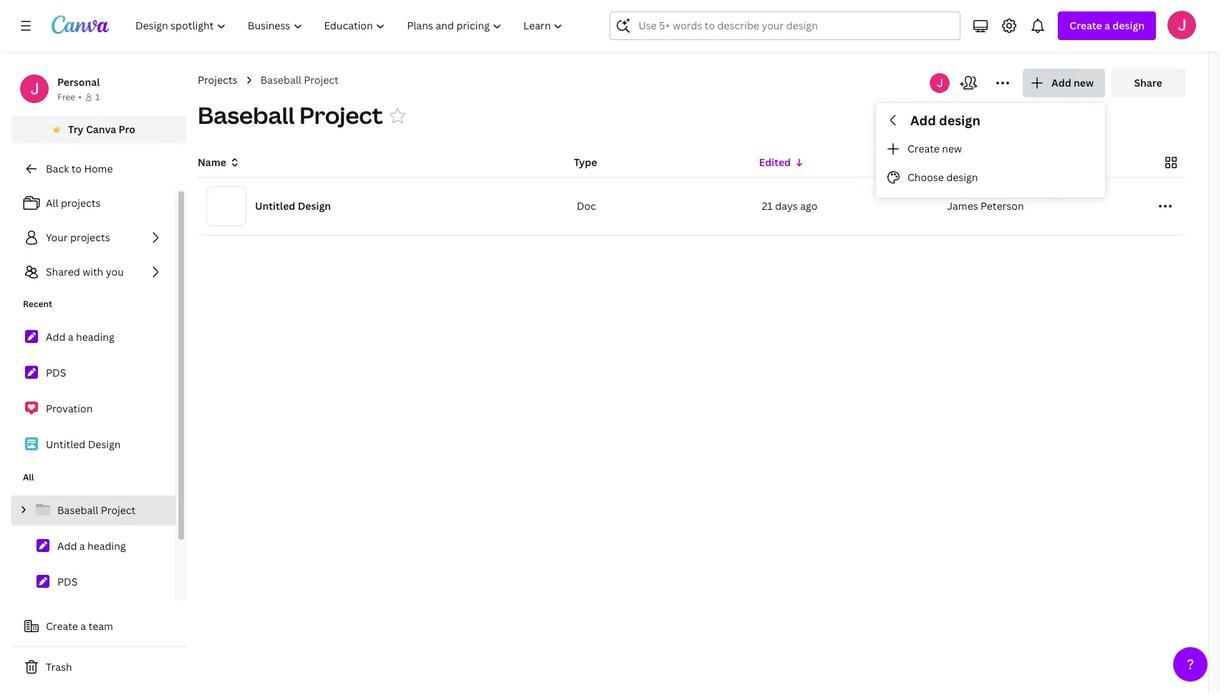 Task type: vqa. For each thing, say whether or not it's contained in the screenshot.
Bob Builder ICON
no



Task type: locate. For each thing, give the bounding box(es) containing it.
create a design
[[1070, 19, 1145, 32]]

0 vertical spatial add a heading link
[[11, 322, 176, 352]]

top level navigation element
[[126, 11, 576, 40]]

design
[[298, 199, 331, 213], [88, 438, 121, 451]]

create inside "button"
[[46, 620, 78, 633]]

projects
[[198, 73, 237, 87]]

2 vertical spatial design
[[947, 170, 978, 184]]

design down owner
[[947, 170, 978, 184]]

projects
[[61, 196, 101, 210], [70, 231, 110, 244]]

1 vertical spatial add a heading link
[[11, 532, 176, 562]]

1 vertical spatial heading
[[87, 539, 126, 553]]

pds
[[46, 366, 66, 380], [57, 575, 78, 589]]

0 horizontal spatial design
[[88, 438, 121, 451]]

owner
[[944, 155, 976, 169]]

2 vertical spatial baseball project
[[57, 504, 136, 517]]

try
[[68, 123, 84, 136]]

1 vertical spatial add a heading
[[57, 539, 126, 553]]

None search field
[[610, 11, 961, 40]]

2 vertical spatial list
[[11, 496, 176, 669]]

0 horizontal spatial untitled
[[46, 438, 85, 451]]

free
[[57, 91, 75, 103]]

1 vertical spatial untitled design
[[46, 438, 121, 451]]

untitled design
[[255, 199, 331, 213], [46, 438, 121, 451]]

0 horizontal spatial all
[[23, 471, 34, 484]]

pds for 2nd "pds" link
[[57, 575, 78, 589]]

all projects
[[46, 196, 101, 210]]

2 list from the top
[[11, 322, 176, 460]]

design for add design
[[939, 112, 981, 129]]

heading
[[76, 330, 114, 344], [87, 539, 126, 553]]

try canva pro
[[68, 123, 135, 136]]

0 vertical spatial pds link
[[11, 358, 176, 388]]

add design
[[911, 112, 981, 129]]

project
[[304, 73, 339, 87], [299, 100, 383, 130], [101, 504, 136, 517]]

projects for all projects
[[61, 196, 101, 210]]

0 horizontal spatial new
[[942, 142, 962, 155]]

doc
[[577, 199, 596, 213]]

create new button
[[876, 135, 1105, 163]]

1 add a heading link from the top
[[11, 322, 176, 352]]

create a team
[[46, 620, 113, 633]]

create new
[[908, 142, 962, 155]]

pds up 'provation'
[[46, 366, 66, 380]]

add a heading link
[[11, 322, 176, 352], [11, 532, 176, 562]]

0 horizontal spatial create
[[46, 620, 78, 633]]

create left team
[[46, 620, 78, 633]]

baseball
[[260, 73, 302, 87], [198, 100, 295, 130], [57, 504, 98, 517]]

1 vertical spatial projects
[[70, 231, 110, 244]]

design
[[1113, 19, 1145, 32], [939, 112, 981, 129], [947, 170, 978, 184]]

1 vertical spatial pds
[[57, 575, 78, 589]]

1 vertical spatial design
[[88, 438, 121, 451]]

create up add new
[[1070, 19, 1102, 32]]

design inside dropdown button
[[1113, 19, 1145, 32]]

1 vertical spatial untitled
[[46, 438, 85, 451]]

design inside list
[[88, 438, 121, 451]]

shared with you
[[46, 265, 124, 279]]

design for choose design
[[947, 170, 978, 184]]

1 vertical spatial list
[[11, 322, 176, 460]]

create
[[1070, 19, 1102, 32], [908, 142, 940, 155], [46, 620, 78, 633]]

create inside dropdown button
[[1070, 19, 1102, 32]]

new inside button
[[942, 142, 962, 155]]

pds link up provation link
[[11, 358, 176, 388]]

1 vertical spatial design
[[939, 112, 981, 129]]

projects for your projects
[[70, 231, 110, 244]]

create inside button
[[908, 142, 940, 155]]

0 vertical spatial all
[[46, 196, 58, 210]]

1 horizontal spatial all
[[46, 196, 58, 210]]

1 vertical spatial baseball project link
[[11, 496, 176, 526]]

new for add new
[[1074, 76, 1094, 90]]

0 vertical spatial pds
[[46, 366, 66, 380]]

0 vertical spatial list
[[11, 189, 176, 287]]

name
[[198, 155, 226, 169]]

baseball project link up the baseball project button
[[260, 72, 339, 88]]

pds link
[[11, 358, 176, 388], [11, 567, 176, 597]]

create up choose
[[908, 142, 940, 155]]

2 vertical spatial create
[[46, 620, 78, 633]]

share
[[1134, 76, 1162, 90]]

your
[[46, 231, 68, 244]]

new up owner
[[942, 142, 962, 155]]

1 vertical spatial new
[[942, 142, 962, 155]]

baseball up the baseball project button
[[260, 73, 302, 87]]

1 vertical spatial pds link
[[11, 567, 176, 597]]

3 list from the top
[[11, 496, 176, 669]]

1 vertical spatial all
[[23, 471, 34, 484]]

try canva pro button
[[11, 116, 186, 143]]

design inside button
[[947, 170, 978, 184]]

projects right your
[[70, 231, 110, 244]]

0 horizontal spatial untitled design
[[46, 438, 121, 451]]

0 vertical spatial heading
[[76, 330, 114, 344]]

personal
[[57, 75, 100, 89]]

1 horizontal spatial baseball project link
[[260, 72, 339, 88]]

all
[[46, 196, 58, 210], [23, 471, 34, 484]]

untitled design inside list
[[46, 438, 121, 451]]

james peterson
[[947, 199, 1024, 213]]

ago
[[800, 199, 818, 213]]

create for create new
[[908, 142, 940, 155]]

add a heading
[[46, 330, 114, 344], [57, 539, 126, 553]]

baseball project for the topmost baseball project link
[[260, 73, 339, 87]]

pds up the create a team
[[57, 575, 78, 589]]

•
[[78, 91, 82, 103]]

1 vertical spatial project
[[299, 100, 383, 130]]

0 vertical spatial projects
[[61, 196, 101, 210]]

baseball down "projects" link
[[198, 100, 295, 130]]

baseball project link
[[260, 72, 339, 88], [11, 496, 176, 526]]

1 horizontal spatial untitled
[[255, 199, 295, 213]]

0 vertical spatial baseball project
[[260, 73, 339, 87]]

all inside list
[[46, 196, 58, 210]]

to
[[71, 162, 82, 176]]

1 list from the top
[[11, 189, 176, 287]]

free •
[[57, 91, 82, 103]]

choose design button
[[876, 163, 1105, 192]]

new inside dropdown button
[[1074, 76, 1094, 90]]

create a team button
[[11, 613, 186, 641]]

add
[[1052, 76, 1072, 90], [911, 112, 936, 129], [46, 330, 65, 344], [57, 539, 77, 553]]

pds link up team
[[11, 567, 176, 597]]

a
[[1105, 19, 1110, 32], [68, 330, 74, 344], [79, 539, 85, 553], [80, 620, 86, 633]]

provation
[[46, 402, 93, 416]]

projects down the back to home
[[61, 196, 101, 210]]

0 vertical spatial design
[[1113, 19, 1145, 32]]

untitled
[[255, 199, 295, 213], [46, 438, 85, 451]]

1 horizontal spatial new
[[1074, 76, 1094, 90]]

21 days ago
[[762, 199, 818, 213]]

2 horizontal spatial create
[[1070, 19, 1102, 32]]

1
[[95, 91, 100, 103]]

recent
[[23, 298, 52, 310]]

1 horizontal spatial untitled design
[[255, 199, 331, 213]]

baseball project inside list
[[57, 504, 136, 517]]

design left james peterson 'icon'
[[1113, 19, 1145, 32]]

new
[[1074, 76, 1094, 90], [942, 142, 962, 155]]

with
[[82, 265, 103, 279]]

baseball project
[[260, 73, 339, 87], [198, 100, 383, 130], [57, 504, 136, 517]]

design up create new
[[939, 112, 981, 129]]

back to home link
[[11, 155, 186, 183]]

list
[[11, 189, 176, 287], [11, 322, 176, 460], [11, 496, 176, 669]]

new down create a design dropdown button
[[1074, 76, 1094, 90]]

1 vertical spatial baseball
[[198, 100, 295, 130]]

all for all projects
[[46, 196, 58, 210]]

1 horizontal spatial create
[[908, 142, 940, 155]]

0 vertical spatial create
[[1070, 19, 1102, 32]]

1 vertical spatial create
[[908, 142, 940, 155]]

0 vertical spatial new
[[1074, 76, 1094, 90]]

baseball project link down untitled design link
[[11, 496, 176, 526]]

1 horizontal spatial design
[[298, 199, 331, 213]]

baseball down untitled design link
[[57, 504, 98, 517]]

1 vertical spatial baseball project
[[198, 100, 383, 130]]

0 vertical spatial baseball
[[260, 73, 302, 87]]

21
[[762, 199, 773, 213]]



Task type: describe. For each thing, give the bounding box(es) containing it.
2 vertical spatial baseball
[[57, 504, 98, 517]]

list containing baseball project
[[11, 496, 176, 669]]

share button
[[1111, 69, 1186, 97]]

a inside create a team "button"
[[80, 620, 86, 633]]

0 horizontal spatial baseball project link
[[11, 496, 176, 526]]

home
[[84, 162, 113, 176]]

2 pds link from the top
[[11, 567, 176, 597]]

back to home
[[46, 162, 113, 176]]

add new button
[[1023, 69, 1105, 97]]

0 vertical spatial add a heading
[[46, 330, 114, 344]]

all for all
[[23, 471, 34, 484]]

trash
[[46, 661, 72, 674]]

add new
[[1052, 76, 1094, 90]]

2 vertical spatial project
[[101, 504, 136, 517]]

0 vertical spatial untitled
[[255, 199, 295, 213]]

pds for 2nd "pds" link from the bottom of the page
[[46, 366, 66, 380]]

choose
[[908, 170, 944, 184]]

trash link
[[11, 653, 186, 682]]

a inside create a design dropdown button
[[1105, 19, 1110, 32]]

your projects
[[46, 231, 110, 244]]

back
[[46, 162, 69, 176]]

james
[[947, 199, 978, 213]]

Search search field
[[639, 12, 932, 39]]

create a design button
[[1058, 11, 1156, 40]]

your projects link
[[11, 224, 176, 252]]

shared with you link
[[11, 258, 176, 287]]

0 vertical spatial untitled design
[[255, 199, 331, 213]]

team
[[88, 620, 113, 633]]

create for create a design
[[1070, 19, 1102, 32]]

choose design
[[908, 170, 978, 184]]

project inside button
[[299, 100, 383, 130]]

shared
[[46, 265, 80, 279]]

0 vertical spatial baseball project link
[[260, 72, 339, 88]]

type
[[574, 155, 597, 169]]

projects link
[[198, 72, 237, 88]]

list containing add a heading
[[11, 322, 176, 460]]

canva
[[86, 123, 116, 136]]

edited button
[[759, 155, 805, 171]]

2 add a heading link from the top
[[11, 532, 176, 562]]

all projects link
[[11, 189, 176, 218]]

peterson
[[981, 199, 1024, 213]]

1 pds link from the top
[[11, 358, 176, 388]]

0 vertical spatial project
[[304, 73, 339, 87]]

you
[[106, 265, 124, 279]]

baseball project button
[[198, 100, 383, 131]]

untitled inside list
[[46, 438, 85, 451]]

list containing all projects
[[11, 189, 176, 287]]

days
[[775, 199, 798, 213]]

create for create a team
[[46, 620, 78, 633]]

baseball inside the baseball project button
[[198, 100, 295, 130]]

provation link
[[11, 394, 176, 424]]

0 vertical spatial design
[[298, 199, 331, 213]]

new for create new
[[942, 142, 962, 155]]

edited
[[759, 155, 791, 169]]

james peterson image
[[1168, 11, 1196, 39]]

pro
[[119, 123, 135, 136]]

name button
[[198, 155, 241, 171]]

baseball project for the baseball project button
[[198, 100, 383, 130]]

untitled design link
[[11, 430, 176, 460]]

add inside dropdown button
[[1052, 76, 1072, 90]]



